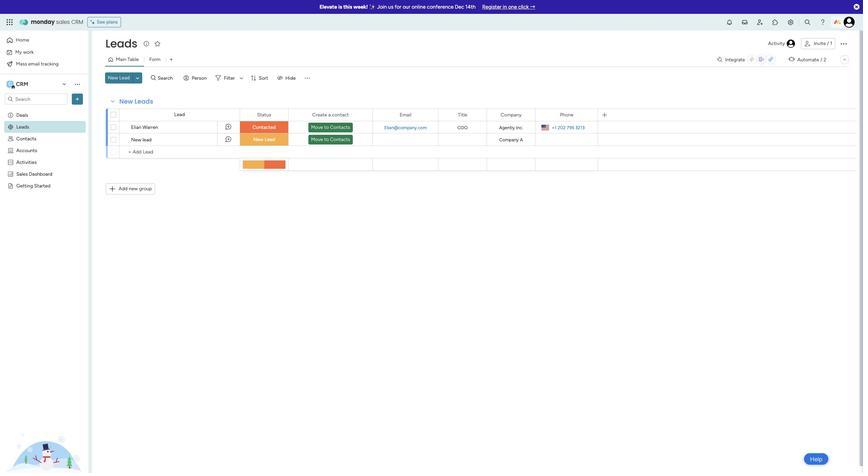 Task type: locate. For each thing, give the bounding box(es) containing it.
1 vertical spatial /
[[821, 57, 823, 63]]

new lead
[[108, 75, 130, 81], [253, 137, 275, 143]]

options image
[[840, 40, 849, 48], [279, 109, 284, 121], [477, 109, 482, 121]]

0 vertical spatial lead
[[119, 75, 130, 81]]

integrate
[[726, 57, 746, 63]]

contacts inside list box
[[16, 136, 36, 142]]

0 horizontal spatial options image
[[279, 109, 284, 121]]

1 vertical spatial move to contacts button
[[309, 135, 353, 145]]

join
[[377, 4, 387, 10]]

options image right 1 at the right top
[[840, 40, 849, 48]]

0 horizontal spatial lead
[[119, 75, 130, 81]]

leads down the angle down icon
[[135, 97, 153, 106]]

group
[[139, 186, 152, 192]]

1 horizontal spatial options image
[[429, 109, 434, 121]]

/ left 1 at the right top
[[828, 41, 830, 47]]

person
[[192, 75, 207, 81]]

register in one click →
[[483, 4, 536, 10]]

0 vertical spatial move
[[311, 125, 323, 131]]

202
[[558, 125, 566, 130]]

notifications image
[[727, 19, 734, 26]]

contacted
[[253, 125, 276, 131]]

filter button
[[213, 73, 246, 84]]

options image
[[74, 96, 81, 103], [429, 109, 434, 121], [589, 109, 593, 121]]

0 vertical spatial crm
[[71, 18, 83, 26]]

/ left 2
[[821, 57, 823, 63]]

show board description image
[[142, 40, 151, 47]]

1 vertical spatial to
[[325, 137, 329, 143]]

0 vertical spatial move to contacts
[[311, 125, 350, 131]]

crm right sales
[[71, 18, 83, 26]]

2 horizontal spatial lead
[[265, 137, 275, 143]]

see
[[97, 19, 105, 25]]

main
[[116, 57, 126, 63]]

options image right email field
[[429, 109, 434, 121]]

move to contacts
[[311, 125, 350, 131], [311, 137, 350, 143]]

2 to from the top
[[325, 137, 329, 143]]

14th
[[466, 4, 476, 10]]

add new group button
[[106, 184, 155, 195]]

0 vertical spatial move to contacts button
[[309, 123, 353, 133]]

title
[[458, 112, 468, 118]]

collapse board header image
[[843, 57, 848, 63]]

1 move from the top
[[311, 125, 323, 131]]

1 to from the top
[[325, 125, 329, 131]]

move
[[311, 125, 323, 131], [311, 137, 323, 143]]

to
[[325, 125, 329, 131], [325, 137, 329, 143]]

our
[[403, 4, 411, 10]]

sort button
[[248, 73, 273, 84]]

+1 202 795 3213
[[552, 125, 585, 130]]

2 vertical spatial lead
[[265, 137, 275, 143]]

new down contacted
[[253, 137, 264, 143]]

leads down deals
[[16, 124, 29, 130]]

add
[[119, 186, 128, 192]]

options image right status field
[[279, 109, 284, 121]]

0 horizontal spatial new lead
[[108, 75, 130, 81]]

move for first move to contacts button from the top
[[311, 125, 323, 131]]

create
[[313, 112, 327, 118]]

company inside field
[[501, 112, 522, 118]]

invite / 1 button
[[802, 38, 836, 49]]

work
[[23, 49, 34, 55]]

one
[[509, 4, 518, 10]]

lead inside button
[[119, 75, 130, 81]]

my work button
[[4, 47, 75, 58]]

company for company a
[[500, 138, 519, 143]]

public board image
[[7, 183, 14, 189]]

company down agently
[[500, 138, 519, 143]]

0 vertical spatial /
[[828, 41, 830, 47]]

options image down workspace options icon
[[74, 96, 81, 103]]

options image for title
[[477, 109, 482, 121]]

Search in workspace field
[[15, 95, 58, 103]]

new lead inside button
[[108, 75, 130, 81]]

1 vertical spatial lead
[[174, 112, 185, 118]]

0 vertical spatial to
[[325, 125, 329, 131]]

/
[[828, 41, 830, 47], [821, 57, 823, 63]]

1 horizontal spatial lead
[[174, 112, 185, 118]]

accounts
[[16, 148, 37, 153]]

/ inside button
[[828, 41, 830, 47]]

form button
[[144, 54, 166, 65]]

company up agently inc.
[[501, 112, 522, 118]]

home
[[16, 37, 29, 43]]

leads up main
[[106, 36, 137, 51]]

0 vertical spatial leads
[[106, 36, 137, 51]]

0 horizontal spatial /
[[821, 57, 823, 63]]

create a contact
[[313, 112, 349, 118]]

table
[[128, 57, 139, 63]]

1 vertical spatial crm
[[16, 81, 28, 88]]

inc.
[[517, 125, 524, 131]]

this
[[344, 4, 353, 10]]

new down the new lead button
[[119, 97, 133, 106]]

move to contacts for first move to contacts button from the top
[[311, 125, 350, 131]]

lottie animation image
[[0, 404, 89, 474]]

company
[[501, 112, 522, 118], [500, 138, 519, 143]]

new
[[108, 75, 118, 81], [119, 97, 133, 106], [253, 137, 264, 143], [131, 137, 141, 143]]

new lead down main
[[108, 75, 130, 81]]

1 horizontal spatial new lead
[[253, 137, 275, 143]]

Company field
[[499, 111, 524, 119]]

inbox image
[[742, 19, 749, 26]]

Search field
[[156, 73, 177, 83]]

monday
[[31, 18, 55, 26]]

Leads field
[[104, 36, 139, 51]]

mass email tracking button
[[4, 59, 75, 70]]

Status field
[[256, 111, 273, 119]]

list box containing deals
[[0, 108, 89, 286]]

1 vertical spatial move
[[311, 137, 323, 143]]

move to contacts for 1st move to contacts button from the bottom of the page
[[311, 137, 350, 143]]

email
[[28, 61, 40, 67]]

+1 202 795 3213 link
[[550, 123, 585, 132]]

getting
[[16, 183, 33, 189]]

contacts
[[330, 125, 350, 131], [16, 136, 36, 142], [330, 137, 350, 143]]

deals
[[16, 112, 28, 118]]

sales
[[16, 171, 28, 177]]

options image for email
[[429, 109, 434, 121]]

Create a contact field
[[311, 111, 351, 119]]

person button
[[181, 73, 211, 84]]

search everything image
[[805, 19, 812, 26]]

new down main
[[108, 75, 118, 81]]

1 vertical spatial leads
[[135, 97, 153, 106]]

crm right workspace image
[[16, 81, 28, 88]]

invite
[[815, 41, 827, 47]]

help button
[[805, 454, 829, 466]]

sales dashboard
[[16, 171, 52, 177]]

mass
[[16, 61, 27, 67]]

options image right title field
[[477, 109, 482, 121]]

list box
[[0, 108, 89, 286]]

2 vertical spatial leads
[[16, 124, 29, 130]]

option
[[0, 109, 89, 110]]

2
[[824, 57, 827, 63]]

2 move from the top
[[311, 137, 323, 143]]

new lead down contacted
[[253, 137, 275, 143]]

1 vertical spatial move to contacts
[[311, 137, 350, 143]]

2 move to contacts from the top
[[311, 137, 350, 143]]

new lead
[[131, 137, 152, 143]]

2 horizontal spatial options image
[[589, 109, 593, 121]]

to down the a
[[325, 125, 329, 131]]

1 horizontal spatial /
[[828, 41, 830, 47]]

leads
[[106, 36, 137, 51], [135, 97, 153, 106], [16, 124, 29, 130]]

1 vertical spatial new lead
[[253, 137, 275, 143]]

to down create a contact 'field'
[[325, 137, 329, 143]]

options image right phone field
[[589, 109, 593, 121]]

1 horizontal spatial options image
[[477, 109, 482, 121]]

0 vertical spatial new lead
[[108, 75, 130, 81]]

c
[[8, 81, 12, 87]]

invite members image
[[757, 19, 764, 26]]

monday sales crm
[[31, 18, 83, 26]]

conference
[[427, 4, 454, 10]]

sales
[[56, 18, 70, 26]]

started
[[34, 183, 50, 189]]

1 vertical spatial company
[[500, 138, 519, 143]]

1 move to contacts from the top
[[311, 125, 350, 131]]

elian warren
[[131, 125, 158, 131]]

0 vertical spatial company
[[501, 112, 522, 118]]

0 horizontal spatial crm
[[16, 81, 28, 88]]

to for 1st move to contacts button from the bottom of the page
[[325, 137, 329, 143]]

christina overa image
[[844, 17, 856, 28]]

phone
[[560, 112, 574, 118]]



Task type: vqa. For each thing, say whether or not it's contained in the screenshot.
2nd Unplanned from the bottom
no



Task type: describe. For each thing, give the bounding box(es) containing it.
contact
[[332, 112, 349, 118]]

register
[[483, 4, 502, 10]]

company for company
[[501, 112, 522, 118]]

add to favorites image
[[154, 40, 161, 47]]

3213
[[576, 125, 585, 130]]

agently
[[500, 125, 515, 131]]

agently inc.
[[500, 125, 524, 131]]

plans
[[106, 19, 118, 25]]

see plans button
[[88, 17, 121, 27]]

new left lead
[[131, 137, 141, 143]]

elevate
[[320, 4, 337, 10]]

activity button
[[766, 38, 799, 49]]

sort
[[259, 75, 268, 81]]

+ Add Lead text field
[[123, 148, 237, 157]]

1 move to contacts button from the top
[[309, 123, 353, 133]]

see plans
[[97, 19, 118, 25]]

1
[[831, 41, 833, 47]]

options image for status
[[279, 109, 284, 121]]

click
[[519, 4, 529, 10]]

→
[[531, 4, 536, 10]]

company a
[[500, 138, 524, 143]]

leads inside field
[[135, 97, 153, 106]]

workspace options image
[[74, 81, 81, 88]]

is
[[339, 4, 342, 10]]

email
[[400, 112, 412, 118]]

v2 search image
[[151, 74, 156, 82]]

for
[[395, 4, 402, 10]]

getting started
[[16, 183, 50, 189]]

activities
[[16, 159, 37, 165]]

main table
[[116, 57, 139, 63]]

form
[[149, 57, 161, 63]]

new leads
[[119, 97, 153, 106]]

coo
[[458, 125, 468, 131]]

public dashboard image
[[7, 171, 14, 177]]

my
[[15, 49, 22, 55]]

emails settings image
[[788, 19, 795, 26]]

elevate is this week! ✨ join us for our online conference dec 14th
[[320, 4, 476, 10]]

New Leads field
[[118, 97, 155, 106]]

new inside field
[[119, 97, 133, 106]]

elian@company.com link
[[383, 125, 429, 130]]

contacts for first move to contacts button from the top
[[330, 125, 350, 131]]

tracking
[[41, 61, 59, 67]]

1 horizontal spatial crm
[[71, 18, 83, 26]]

main table button
[[105, 54, 144, 65]]

2 move to contacts button from the top
[[309, 135, 353, 145]]

autopilot image
[[790, 55, 795, 64]]

move for 1st move to contacts button from the bottom of the page
[[311, 137, 323, 143]]

dec
[[455, 4, 465, 10]]

/ for 2
[[821, 57, 823, 63]]

register in one click → link
[[483, 4, 536, 10]]

a
[[329, 112, 331, 118]]

warren
[[143, 125, 158, 131]]

online
[[412, 4, 426, 10]]

elian@company.com
[[385, 125, 427, 130]]

dashboard
[[29, 171, 52, 177]]

us
[[389, 4, 394, 10]]

my work
[[15, 49, 34, 55]]

+1
[[552, 125, 557, 130]]

lead
[[143, 137, 152, 143]]

help
[[811, 456, 823, 463]]

activity
[[769, 41, 786, 47]]

/ for 1
[[828, 41, 830, 47]]

contacts for 1st move to contacts button from the bottom of the page
[[330, 137, 350, 143]]

✨
[[370, 4, 376, 10]]

workspace selection element
[[7, 80, 29, 89]]

2 horizontal spatial options image
[[840, 40, 849, 48]]

automate / 2
[[798, 57, 827, 63]]

hide button
[[275, 73, 300, 84]]

lottie animation element
[[0, 404, 89, 474]]

angle down image
[[136, 76, 139, 81]]

arrow down image
[[238, 74, 246, 82]]

new
[[129, 186, 138, 192]]

week!
[[354, 4, 368, 10]]

options image for phone
[[589, 109, 593, 121]]

menu image
[[304, 75, 311, 82]]

dapulse integrations image
[[718, 57, 723, 62]]

filter
[[224, 75, 235, 81]]

select product image
[[6, 19, 13, 26]]

0 horizontal spatial options image
[[74, 96, 81, 103]]

elian
[[131, 125, 142, 131]]

hide
[[286, 75, 296, 81]]

Phone field
[[559, 111, 576, 119]]

Title field
[[457, 111, 469, 119]]

mass email tracking
[[16, 61, 59, 67]]

apps image
[[773, 19, 780, 26]]

new inside button
[[108, 75, 118, 81]]

new lead button
[[105, 73, 133, 84]]

add view image
[[170, 57, 173, 62]]

795
[[567, 125, 575, 130]]

status
[[257, 112, 271, 118]]

workspace image
[[7, 81, 14, 88]]

invite / 1
[[815, 41, 833, 47]]

automate
[[798, 57, 820, 63]]

home button
[[4, 35, 75, 46]]

a
[[520, 138, 524, 143]]

in
[[503, 4, 507, 10]]

crm inside workspace selection element
[[16, 81, 28, 88]]

Email field
[[398, 111, 414, 119]]

to for first move to contacts button from the top
[[325, 125, 329, 131]]

help image
[[820, 19, 827, 26]]

add new group
[[119, 186, 152, 192]]



